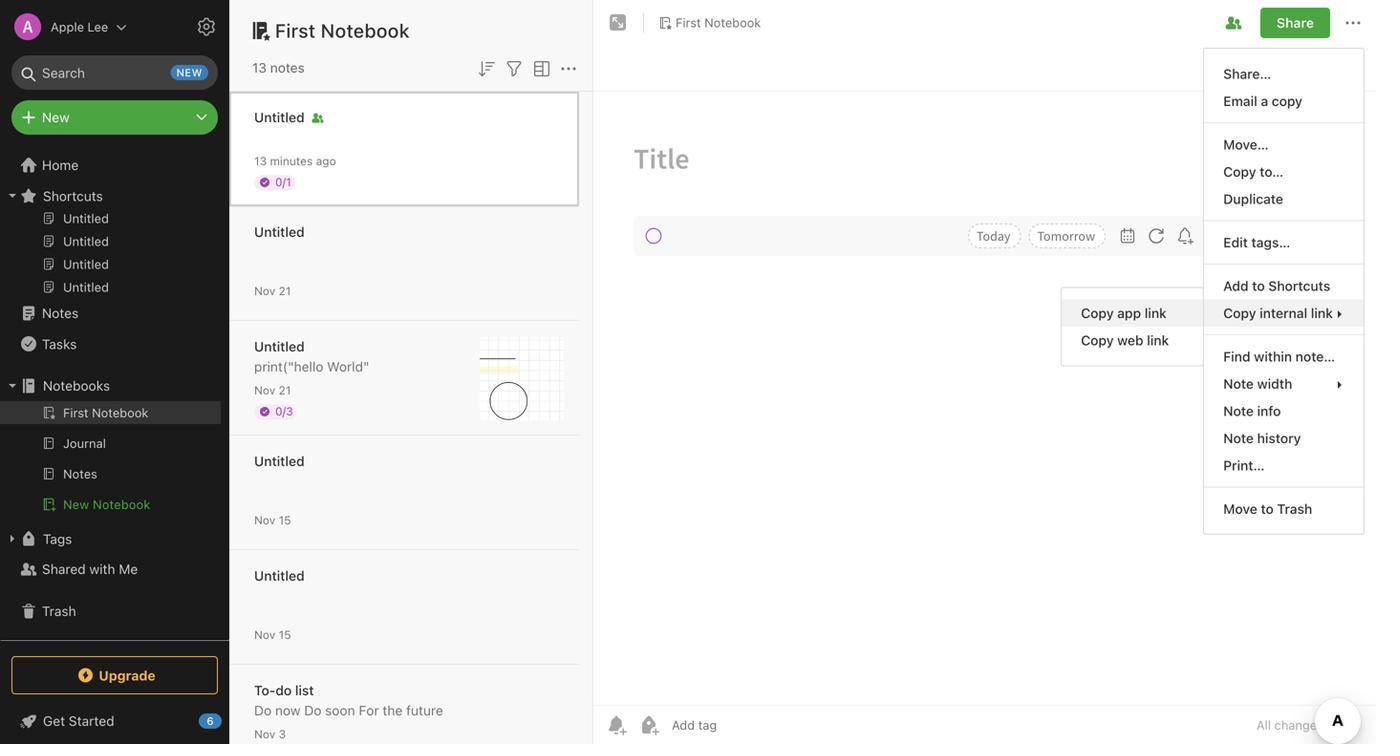 Task type: vqa. For each thing, say whether or not it's contained in the screenshot.
thumbnail at the left of the page
yes



Task type: locate. For each thing, give the bounding box(es) containing it.
0 vertical spatial note
[[1224, 376, 1254, 392]]

copy inside "menu item"
[[1224, 305, 1257, 321]]

expand notebooks image
[[5, 379, 20, 394]]

notes inside notes "link"
[[42, 305, 79, 321]]

link
[[1145, 305, 1167, 321], [1312, 305, 1334, 321], [1148, 333, 1170, 349]]

first inside the "note list" element
[[275, 19, 316, 42]]

1 note from the top
[[1224, 376, 1254, 392]]

0 horizontal spatial notebook
[[93, 498, 151, 512]]

new up home
[[42, 109, 70, 125]]

expand tags image
[[5, 532, 20, 547]]

edit
[[1224, 235, 1249, 251]]

notebooks link
[[0, 371, 221, 402]]

note info link
[[1205, 398, 1364, 425]]

0 vertical spatial new
[[42, 109, 70, 125]]

new search field
[[25, 55, 208, 90]]

note down find
[[1224, 376, 1254, 392]]

1 horizontal spatial more actions field
[[1342, 8, 1365, 38]]

note list element
[[229, 0, 594, 745]]

3 nov from the top
[[254, 514, 276, 527]]

first right expand note image
[[676, 15, 701, 30]]

note up print…
[[1224, 431, 1254, 447]]

2 untitled from the top
[[254, 224, 305, 240]]

first up notes
[[275, 19, 316, 42]]

5 nov from the top
[[254, 728, 276, 741]]

edit tags…
[[1224, 235, 1291, 251]]

started
[[69, 714, 114, 730]]

add
[[1224, 278, 1249, 294]]

0 vertical spatial 15
[[279, 514, 291, 527]]

2 do from the left
[[304, 703, 322, 719]]

recent notes group
[[0, 50, 221, 306]]

for
[[359, 703, 379, 719]]

duplicate link
[[1205, 185, 1364, 213]]

new button
[[11, 100, 218, 135]]

untitled print("hello world"
[[254, 339, 370, 375]]

2 15 from the top
[[279, 629, 291, 642]]

notes inside recent notes group
[[66, 167, 100, 182]]

a
[[1262, 93, 1269, 109]]

notebook
[[705, 15, 761, 30], [321, 19, 410, 42], [93, 498, 151, 512]]

13 for 13 minutes ago
[[254, 154, 267, 168]]

Account field
[[0, 8, 127, 46]]

expand note image
[[607, 11, 630, 34]]

within
[[1255, 349, 1293, 365]]

print…
[[1224, 458, 1265, 474]]

13 notes
[[252, 60, 305, 76]]

untitled
[[254, 109, 305, 125], [254, 224, 305, 240], [254, 339, 305, 355], [254, 454, 305, 469], [254, 568, 305, 584]]

1 horizontal spatial first notebook
[[676, 15, 761, 30]]

nov 21 up untitled print("hello world"
[[254, 284, 291, 298]]

web
[[1118, 333, 1144, 349]]

trash down print… link
[[1278, 501, 1313, 517]]

notebook inside group
[[93, 498, 151, 512]]

1 vertical spatial trash
[[42, 604, 76, 620]]

0 horizontal spatial do
[[254, 703, 272, 719]]

note info
[[1224, 403, 1282, 419]]

copy inside "link"
[[1082, 333, 1114, 349]]

share button
[[1261, 8, 1331, 38]]

to right add
[[1253, 278, 1266, 294]]

0 horizontal spatial shortcuts
[[43, 188, 103, 204]]

trash down shared
[[42, 604, 76, 620]]

new for new notebook
[[63, 498, 89, 512]]

0 vertical spatial 21
[[279, 284, 291, 298]]

0 horizontal spatial trash
[[42, 604, 76, 620]]

2 21 from the top
[[279, 384, 291, 397]]

1 vertical spatial 21
[[279, 384, 291, 397]]

15
[[279, 514, 291, 527], [279, 629, 291, 642]]

link inside copy internal link link
[[1312, 305, 1334, 321]]

upgrade button
[[11, 657, 218, 695]]

1 vertical spatial note
[[1224, 403, 1254, 419]]

ago
[[316, 154, 336, 168]]

4 untitled from the top
[[254, 454, 305, 469]]

first inside button
[[676, 15, 701, 30]]

13 left minutes
[[254, 154, 267, 168]]

duplicate
[[1224, 191, 1284, 207]]

link inside copy web link "link"
[[1148, 333, 1170, 349]]

0 vertical spatial more actions field
[[1342, 8, 1365, 38]]

trash
[[1278, 501, 1313, 517], [42, 604, 76, 620]]

note window element
[[594, 0, 1377, 745]]

to
[[1253, 278, 1266, 294], [1262, 501, 1274, 517]]

1 horizontal spatial dropdown list menu
[[1205, 60, 1364, 523]]

0 horizontal spatial first
[[275, 19, 316, 42]]

email a copy link
[[1205, 87, 1364, 115]]

copy to… link
[[1205, 158, 1364, 185]]

View options field
[[526, 55, 554, 80]]

notes
[[66, 167, 100, 182], [42, 305, 79, 321]]

do
[[254, 703, 272, 719], [304, 703, 322, 719]]

2 note from the top
[[1224, 403, 1254, 419]]

recent
[[22, 167, 62, 182]]

print… link
[[1205, 452, 1364, 480]]

all changes saved
[[1257, 719, 1362, 733]]

copy web link
[[1082, 333, 1170, 349]]

click to collapse image
[[222, 709, 237, 732]]

2 nov from the top
[[254, 384, 276, 397]]

shared with me
[[42, 562, 138, 578]]

1 horizontal spatial notebook
[[321, 19, 410, 42]]

share… link
[[1205, 60, 1364, 87]]

nov 15
[[254, 514, 291, 527], [254, 629, 291, 642]]

0 vertical spatial to
[[1253, 278, 1266, 294]]

dropdown list menu containing copy app link
[[1062, 300, 1204, 354]]

1 horizontal spatial first
[[676, 15, 701, 30]]

note inside field
[[1224, 376, 1254, 392]]

1 vertical spatial new
[[63, 498, 89, 512]]

nov inside "to-do list do now do soon for the future nov 3"
[[254, 728, 276, 741]]

copy to…
[[1224, 164, 1284, 180]]

copy web link link
[[1062, 327, 1204, 354]]

Copy internal link field
[[1205, 300, 1364, 327]]

2 vertical spatial note
[[1224, 431, 1254, 447]]

email a copy
[[1224, 93, 1303, 109]]

Sort options field
[[475, 55, 498, 80]]

1 vertical spatial nov 21
[[254, 384, 291, 397]]

internal
[[1260, 305, 1308, 321]]

copy inside menu item
[[1082, 305, 1114, 321]]

nov 21 up 0/3
[[254, 384, 291, 397]]

0 vertical spatial notes
[[66, 167, 100, 182]]

13 left notes
[[252, 60, 267, 76]]

find within note…
[[1224, 349, 1336, 365]]

1 vertical spatial nov 15
[[254, 629, 291, 642]]

notebook inside note window element
[[705, 15, 761, 30]]

1 untitled from the top
[[254, 109, 305, 125]]

copy left web
[[1082, 333, 1114, 349]]

1 15 from the top
[[279, 514, 291, 527]]

share
[[1277, 15, 1315, 31]]

0 horizontal spatial more actions field
[[557, 55, 580, 80]]

link right app
[[1145, 305, 1167, 321]]

0 vertical spatial trash
[[1278, 501, 1313, 517]]

add tag image
[[638, 714, 661, 737]]

0 vertical spatial nov 21
[[254, 284, 291, 298]]

soon
[[325, 703, 355, 719]]

copy down add
[[1224, 305, 1257, 321]]

apple lee
[[51, 20, 108, 34]]

0 horizontal spatial first notebook
[[275, 19, 410, 42]]

move to trash link
[[1205, 496, 1364, 523]]

0 vertical spatial 13
[[252, 60, 267, 76]]

shortcuts inside button
[[43, 188, 103, 204]]

edit tags… link
[[1205, 229, 1364, 256]]

1 21 from the top
[[279, 284, 291, 298]]

more actions field inside note window element
[[1342, 8, 1365, 38]]

first notebook inside the "note list" element
[[275, 19, 410, 42]]

tree
[[0, 19, 229, 640]]

share…
[[1224, 66, 1272, 82]]

note left 'info'
[[1224, 403, 1254, 419]]

move
[[1224, 501, 1258, 517]]

13 for 13 notes
[[252, 60, 267, 76]]

5 untitled from the top
[[254, 568, 305, 584]]

1 vertical spatial to
[[1262, 501, 1274, 517]]

link right web
[[1148, 333, 1170, 349]]

3
[[279, 728, 286, 741]]

recent notes
[[22, 167, 100, 182]]

move to trash
[[1224, 501, 1313, 517]]

Note width field
[[1205, 371, 1364, 398]]

new inside new popup button
[[42, 109, 70, 125]]

shortcuts up copy internal link link
[[1269, 278, 1331, 294]]

tags button
[[0, 524, 221, 555]]

1 horizontal spatial trash
[[1278, 501, 1313, 517]]

first notebook button
[[652, 10, 768, 36]]

first notebook
[[676, 15, 761, 30], [275, 19, 410, 42]]

tasks
[[42, 336, 77, 352]]

more actions field right "share" button
[[1342, 8, 1365, 38]]

link inside copy app link link
[[1145, 305, 1167, 321]]

21 up 0/3
[[279, 384, 291, 397]]

link right internal
[[1312, 305, 1334, 321]]

info
[[1258, 403, 1282, 419]]

1 vertical spatial notes
[[42, 305, 79, 321]]

add to shortcuts
[[1224, 278, 1331, 294]]

note for note history
[[1224, 431, 1254, 447]]

copy left app
[[1082, 305, 1114, 321]]

more actions field right view options field
[[557, 55, 580, 80]]

cell
[[0, 402, 221, 425]]

new up tags
[[63, 498, 89, 512]]

2 horizontal spatial notebook
[[705, 15, 761, 30]]

More actions field
[[1342, 8, 1365, 38], [557, 55, 580, 80]]

1 horizontal spatial do
[[304, 703, 322, 719]]

do down list
[[304, 703, 322, 719]]

shared with me link
[[0, 555, 221, 585]]

3 untitled from the top
[[254, 339, 305, 355]]

do down to-
[[254, 703, 272, 719]]

to right move
[[1262, 501, 1274, 517]]

1 nov 21 from the top
[[254, 284, 291, 298]]

shortcuts button
[[0, 181, 221, 211]]

dropdown list menu
[[1205, 60, 1364, 523], [1062, 300, 1204, 354]]

0 horizontal spatial dropdown list menu
[[1062, 300, 1204, 354]]

history
[[1258, 431, 1302, 447]]

shortcuts down recent notes at the top
[[43, 188, 103, 204]]

new notebook button
[[0, 493, 221, 516]]

1 horizontal spatial shortcuts
[[1269, 278, 1331, 294]]

copy internal link menu item
[[1205, 300, 1364, 327]]

1 vertical spatial 15
[[279, 629, 291, 642]]

copy for copy app link
[[1082, 305, 1114, 321]]

1 vertical spatial shortcuts
[[1269, 278, 1331, 294]]

1 vertical spatial 13
[[254, 154, 267, 168]]

new inside new notebook button
[[63, 498, 89, 512]]

to-
[[254, 683, 276, 699]]

3 note from the top
[[1224, 431, 1254, 447]]

tags
[[43, 531, 72, 547]]

0 vertical spatial nov 15
[[254, 514, 291, 527]]

notes link
[[0, 298, 221, 329]]

shortcuts
[[43, 188, 103, 204], [1269, 278, 1331, 294]]

copy down the move…
[[1224, 164, 1257, 180]]

copy app link menu item
[[1062, 300, 1204, 327]]

0 vertical spatial shortcuts
[[43, 188, 103, 204]]

1 vertical spatial more actions field
[[557, 55, 580, 80]]

21 up untitled print("hello world"
[[279, 284, 291, 298]]



Task type: describe. For each thing, give the bounding box(es) containing it.
to for move
[[1262, 501, 1274, 517]]

trash link
[[0, 597, 221, 627]]

0/1
[[275, 175, 291, 189]]

tags…
[[1252, 235, 1291, 251]]

home
[[42, 157, 79, 173]]

link for copy web link
[[1148, 333, 1170, 349]]

copy
[[1272, 93, 1303, 109]]

do
[[276, 683, 292, 699]]

link for copy internal link
[[1312, 305, 1334, 321]]

world"
[[327, 359, 370, 375]]

note for note info
[[1224, 403, 1254, 419]]

note width link
[[1205, 371, 1364, 398]]

note for note width
[[1224, 376, 1254, 392]]

tasks button
[[0, 329, 221, 360]]

Add filters field
[[503, 55, 526, 80]]

list
[[295, 683, 314, 699]]

upgrade
[[99, 668, 156, 684]]

find within note… link
[[1205, 343, 1364, 371]]

2 nov 15 from the top
[[254, 629, 291, 642]]

first notebook inside button
[[676, 15, 761, 30]]

get started
[[43, 714, 114, 730]]

changes
[[1275, 719, 1324, 733]]

dropdown list menu containing share…
[[1205, 60, 1364, 523]]

apple
[[51, 20, 84, 34]]

notes
[[270, 60, 305, 76]]

copy app link link
[[1062, 300, 1204, 327]]

0/3
[[275, 405, 293, 418]]

the
[[383, 703, 403, 719]]

new
[[176, 66, 203, 79]]

lee
[[88, 20, 108, 34]]

Note Editor text field
[[594, 92, 1377, 706]]

Search text field
[[25, 55, 205, 90]]

print("hello
[[254, 359, 324, 375]]

note history link
[[1205, 425, 1364, 452]]

thumbnail image
[[480, 337, 564, 421]]

more actions image
[[557, 57, 580, 80]]

copy internal link
[[1224, 305, 1334, 321]]

more actions field inside the "note list" element
[[557, 55, 580, 80]]

with
[[89, 562, 115, 578]]

1 nov from the top
[[254, 284, 276, 298]]

note width
[[1224, 376, 1293, 392]]

get
[[43, 714, 65, 730]]

width
[[1258, 376, 1293, 392]]

email
[[1224, 93, 1258, 109]]

Add tag field
[[670, 718, 814, 734]]

trash inside tree
[[42, 604, 76, 620]]

new notebook
[[63, 498, 151, 512]]

6
[[207, 716, 214, 728]]

notebook for new notebook button
[[93, 498, 151, 512]]

to…
[[1260, 164, 1284, 180]]

Help and Learning task checklist field
[[0, 707, 229, 737]]

minutes
[[270, 154, 313, 168]]

4 nov from the top
[[254, 629, 276, 642]]

notebook inside the "note list" element
[[321, 19, 410, 42]]

future
[[406, 703, 443, 719]]

app
[[1118, 305, 1142, 321]]

untitled inside untitled print("hello world"
[[254, 339, 305, 355]]

notebooks
[[43, 378, 110, 394]]

notebook for first notebook button
[[705, 15, 761, 30]]

more actions image
[[1342, 11, 1365, 34]]

copy for copy to…
[[1224, 164, 1257, 180]]

shared
[[42, 562, 86, 578]]

now
[[275, 703, 301, 719]]

add to shortcuts link
[[1205, 273, 1364, 300]]

1 nov 15 from the top
[[254, 514, 291, 527]]

home link
[[0, 150, 229, 181]]

to for add
[[1253, 278, 1266, 294]]

settings image
[[195, 15, 218, 38]]

copy for copy web link
[[1082, 333, 1114, 349]]

tree containing home
[[0, 19, 229, 640]]

1 do from the left
[[254, 703, 272, 719]]

link for copy app link
[[1145, 305, 1167, 321]]

new notebook group
[[0, 402, 221, 524]]

copy app link
[[1082, 305, 1167, 321]]

move… link
[[1205, 131, 1364, 158]]

new for new
[[42, 109, 70, 125]]

saved
[[1328, 719, 1362, 733]]

2 nov 21 from the top
[[254, 384, 291, 397]]

note…
[[1296, 349, 1336, 365]]

add filters image
[[503, 57, 526, 80]]

to-do list do now do soon for the future nov 3
[[254, 683, 443, 741]]

find
[[1224, 349, 1251, 365]]

note history
[[1224, 431, 1302, 447]]

move…
[[1224, 137, 1269, 153]]

13 minutes ago
[[254, 154, 336, 168]]

all
[[1257, 719, 1272, 733]]

add a reminder image
[[605, 714, 628, 737]]

copy for copy internal link
[[1224, 305, 1257, 321]]



